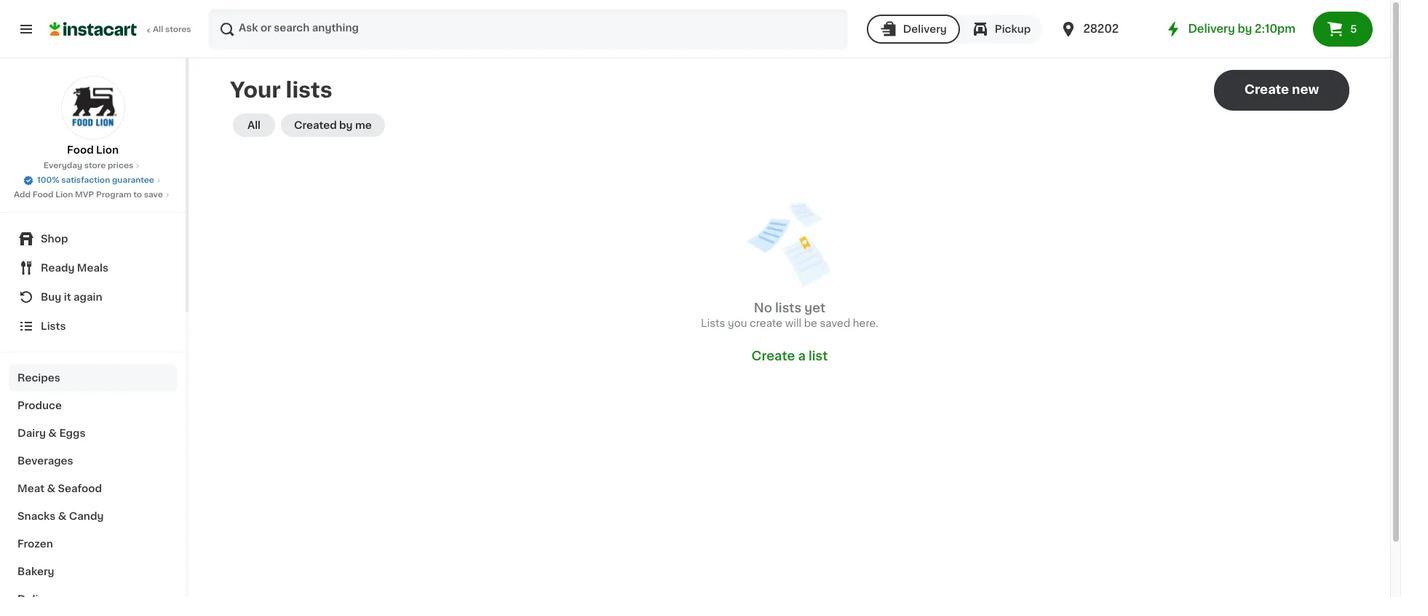 Task type: describe. For each thing, give the bounding box(es) containing it.
all for all stores
[[153, 25, 163, 33]]

meals
[[77, 263, 109, 273]]

bakery
[[17, 567, 54, 577]]

meat & seafood link
[[9, 475, 177, 502]]

bakery link
[[9, 558, 177, 585]]

shop link
[[9, 224, 177, 253]]

buy
[[41, 292, 61, 302]]

again
[[74, 292, 102, 302]]

eggs
[[59, 428, 86, 438]]

add food lion mvp program to save
[[14, 191, 163, 199]]

stores
[[165, 25, 191, 33]]

create for create a list
[[752, 350, 795, 362]]

no lists yet lists you create will be saved here.
[[701, 302, 879, 328]]

new
[[1293, 84, 1320, 95]]

beverages
[[17, 456, 73, 466]]

ready
[[41, 263, 75, 273]]

satisfaction
[[61, 176, 110, 184]]

a
[[798, 350, 806, 362]]

you
[[728, 318, 747, 328]]

created by me button
[[281, 114, 385, 137]]

everyday
[[43, 162, 82, 170]]

meat & seafood
[[17, 483, 102, 494]]

your
[[230, 79, 281, 100]]

no
[[754, 302, 773, 314]]

will
[[785, 318, 802, 328]]

0 horizontal spatial lists
[[41, 321, 66, 331]]

buy it again link
[[9, 283, 177, 312]]

all stores
[[153, 25, 191, 33]]

recipes
[[17, 373, 60, 383]]

food inside 'link'
[[67, 145, 94, 155]]

all stores link
[[50, 9, 192, 50]]

create a list link
[[752, 348, 828, 364]]

service type group
[[867, 15, 1043, 44]]

delivery by 2:10pm
[[1189, 23, 1296, 34]]

ready meals link
[[9, 253, 177, 283]]

create
[[750, 318, 783, 328]]

ready meals
[[41, 263, 109, 273]]

& for snacks
[[58, 511, 67, 521]]

your lists
[[230, 79, 332, 100]]

lists link
[[9, 312, 177, 341]]

lists inside no lists yet lists you create will be saved here.
[[701, 318, 726, 328]]

all button
[[233, 114, 275, 137]]

seafood
[[58, 483, 102, 494]]

buy it again
[[41, 292, 102, 302]]

dairy & eggs link
[[9, 419, 177, 447]]

lists for no
[[776, 302, 802, 314]]

food lion link
[[61, 76, 125, 157]]

mvp
[[75, 191, 94, 199]]

lists for your
[[286, 79, 332, 100]]

it
[[64, 292, 71, 302]]

create for create new
[[1245, 84, 1290, 95]]

food lion logo image
[[61, 76, 125, 140]]



Task type: locate. For each thing, give the bounding box(es) containing it.
0 vertical spatial lists
[[286, 79, 332, 100]]

1 vertical spatial all
[[248, 120, 261, 130]]

delivery for delivery
[[903, 24, 947, 34]]

by for delivery
[[1238, 23, 1253, 34]]

None search field
[[208, 9, 848, 50]]

save
[[144, 191, 163, 199]]

100%
[[37, 176, 59, 184]]

& right "meat"
[[47, 483, 55, 494]]

by inside 'link'
[[1238, 23, 1253, 34]]

lists up will
[[776, 302, 802, 314]]

snacks & candy
[[17, 511, 104, 521]]

2:10pm
[[1255, 23, 1296, 34]]

create left new
[[1245, 84, 1290, 95]]

1 horizontal spatial lists
[[701, 318, 726, 328]]

& left "candy"
[[58, 511, 67, 521]]

5
[[1351, 24, 1358, 34]]

meat
[[17, 483, 44, 494]]

0 horizontal spatial lion
[[55, 191, 73, 199]]

frozen
[[17, 539, 53, 549]]

food down 100%
[[33, 191, 54, 199]]

0 vertical spatial create
[[1245, 84, 1290, 95]]

saved
[[820, 318, 851, 328]]

lion
[[96, 145, 119, 155], [55, 191, 73, 199]]

1 vertical spatial &
[[47, 483, 55, 494]]

lists left the 'you'
[[701, 318, 726, 328]]

all down the your
[[248, 120, 261, 130]]

all left stores
[[153, 25, 163, 33]]

0 vertical spatial by
[[1238, 23, 1253, 34]]

lists inside no lists yet lists you create will be saved here.
[[776, 302, 802, 314]]

& left eggs
[[48, 428, 57, 438]]

be
[[804, 318, 818, 328]]

by
[[1238, 23, 1253, 34], [339, 120, 353, 130]]

100% satisfaction guarantee
[[37, 176, 154, 184]]

shop
[[41, 234, 68, 244]]

by inside button
[[339, 120, 353, 130]]

store
[[84, 162, 106, 170]]

1 horizontal spatial all
[[248, 120, 261, 130]]

create new
[[1245, 84, 1320, 95]]

28202 button
[[1060, 9, 1148, 50]]

yet
[[805, 302, 826, 314]]

candy
[[69, 511, 104, 521]]

0 horizontal spatial create
[[752, 350, 795, 362]]

created
[[294, 120, 337, 130]]

dairy
[[17, 428, 46, 438]]

100% satisfaction guarantee button
[[23, 172, 163, 186]]

list
[[809, 350, 828, 362]]

by for created
[[339, 120, 353, 130]]

me
[[355, 120, 372, 130]]

28202
[[1084, 23, 1119, 34]]

all
[[153, 25, 163, 33], [248, 120, 261, 130]]

food
[[67, 145, 94, 155], [33, 191, 54, 199]]

1 horizontal spatial food
[[67, 145, 94, 155]]

delivery inside delivery button
[[903, 24, 947, 34]]

1 vertical spatial lists
[[776, 302, 802, 314]]

snacks & candy link
[[9, 502, 177, 530]]

&
[[48, 428, 57, 438], [47, 483, 55, 494], [58, 511, 67, 521]]

0 horizontal spatial delivery
[[903, 24, 947, 34]]

lion up the store
[[96, 145, 119, 155]]

delivery button
[[867, 15, 960, 44]]

prices
[[108, 162, 133, 170]]

delivery inside delivery by 2:10pm 'link'
[[1189, 23, 1236, 34]]

by left the 2:10pm
[[1238, 23, 1253, 34]]

1 vertical spatial food
[[33, 191, 54, 199]]

0 horizontal spatial lists
[[286, 79, 332, 100]]

lists up created
[[286, 79, 332, 100]]

add
[[14, 191, 31, 199]]

everyday store prices
[[43, 162, 133, 170]]

create a list
[[752, 350, 828, 362]]

5 button
[[1314, 12, 1373, 47]]

produce link
[[9, 392, 177, 419]]

snacks
[[17, 511, 56, 521]]

1 horizontal spatial lion
[[96, 145, 119, 155]]

1 vertical spatial create
[[752, 350, 795, 362]]

lists down the buy
[[41, 321, 66, 331]]

lists
[[286, 79, 332, 100], [776, 302, 802, 314]]

here.
[[853, 318, 879, 328]]

delivery for delivery by 2:10pm
[[1189, 23, 1236, 34]]

food up everyday store prices
[[67, 145, 94, 155]]

food lion
[[67, 145, 119, 155]]

created by me
[[294, 120, 372, 130]]

pickup
[[995, 24, 1031, 34]]

0 horizontal spatial by
[[339, 120, 353, 130]]

0 vertical spatial lion
[[96, 145, 119, 155]]

program
[[96, 191, 131, 199]]

1 horizontal spatial by
[[1238, 23, 1253, 34]]

everyday store prices link
[[43, 160, 142, 172]]

dairy & eggs
[[17, 428, 86, 438]]

beverages link
[[9, 447, 177, 475]]

1 horizontal spatial lists
[[776, 302, 802, 314]]

2 vertical spatial &
[[58, 511, 67, 521]]

1 horizontal spatial create
[[1245, 84, 1290, 95]]

lists
[[701, 318, 726, 328], [41, 321, 66, 331]]

ready meals button
[[9, 253, 177, 283]]

pickup button
[[960, 15, 1043, 44]]

& for meat
[[47, 483, 55, 494]]

0 horizontal spatial all
[[153, 25, 163, 33]]

create
[[1245, 84, 1290, 95], [752, 350, 795, 362]]

to
[[133, 191, 142, 199]]

instacart logo image
[[50, 20, 137, 38]]

Search field
[[210, 10, 847, 48]]

create new button
[[1215, 70, 1350, 111]]

all inside button
[[248, 120, 261, 130]]

by left me
[[339, 120, 353, 130]]

0 horizontal spatial food
[[33, 191, 54, 199]]

all for all
[[248, 120, 261, 130]]

add food lion mvp program to save link
[[14, 189, 172, 201]]

delivery
[[1189, 23, 1236, 34], [903, 24, 947, 34]]

1 horizontal spatial delivery
[[1189, 23, 1236, 34]]

& for dairy
[[48, 428, 57, 438]]

0 vertical spatial &
[[48, 428, 57, 438]]

0 vertical spatial all
[[153, 25, 163, 33]]

1 vertical spatial lion
[[55, 191, 73, 199]]

1 vertical spatial by
[[339, 120, 353, 130]]

frozen link
[[9, 530, 177, 558]]

recipes link
[[9, 364, 177, 392]]

produce
[[17, 400, 62, 411]]

guarantee
[[112, 176, 154, 184]]

create left a
[[752, 350, 795, 362]]

0 vertical spatial food
[[67, 145, 94, 155]]

create inside "button"
[[1245, 84, 1290, 95]]

delivery by 2:10pm link
[[1165, 20, 1296, 38]]

lion inside 'link'
[[96, 145, 119, 155]]

lion left mvp
[[55, 191, 73, 199]]



Task type: vqa. For each thing, say whether or not it's contained in the screenshot.
THE BEVERAGES
yes



